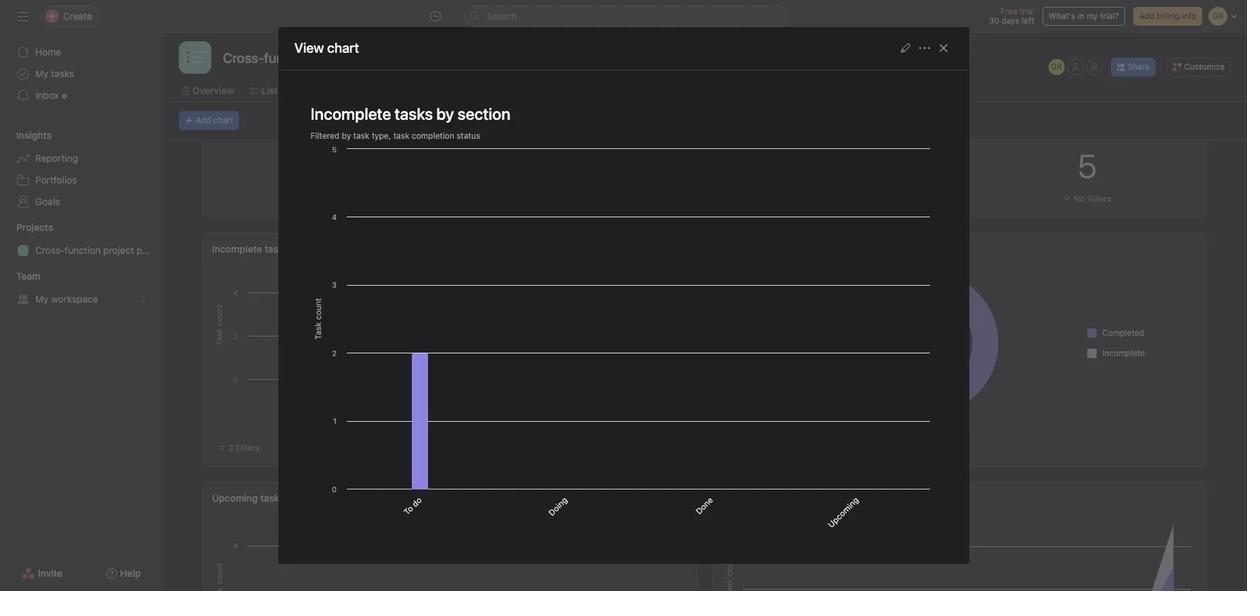 Task type: vqa. For each thing, say whether or not it's contained in the screenshot.
Dismiss icon
no



Task type: locate. For each thing, give the bounding box(es) containing it.
home link
[[8, 41, 155, 63]]

my up inbox
[[35, 68, 48, 79]]

filtered
[[311, 131, 340, 141]]

0 vertical spatial incomplete
[[311, 104, 391, 123]]

1 horizontal spatial 2
[[568, 147, 587, 185]]

trial?
[[1101, 11, 1120, 21]]

my inside global element
[[35, 68, 48, 79]]

0 horizontal spatial doing
[[392, 386, 415, 409]]

edit chart image
[[900, 43, 911, 54]]

filtered by task type, task completion status
[[311, 131, 480, 141]]

project
[[103, 245, 134, 256]]

0 vertical spatial add
[[1140, 11, 1155, 21]]

completion left status
[[412, 131, 455, 141]]

add billing info
[[1140, 11, 1197, 21]]

my inside teams 'element'
[[35, 293, 48, 305]]

2 my from the top
[[35, 293, 48, 305]]

1 vertical spatial add
[[196, 115, 211, 125]]

done
[[694, 495, 715, 517]]

type,
[[372, 131, 391, 141]]

my
[[35, 68, 48, 79], [35, 293, 48, 305]]

add left chart
[[196, 115, 211, 125]]

2 horizontal spatial incomplete
[[1103, 348, 1145, 358]]

search
[[487, 10, 517, 22]]

completion
[[412, 131, 455, 141], [745, 493, 795, 504]]

filters
[[1087, 194, 1112, 204], [236, 443, 260, 453]]

cross-function project plan
[[35, 245, 155, 256]]

tasks inside my tasks link
[[51, 68, 74, 79]]

my tasks
[[35, 68, 74, 79]]

insights
[[16, 129, 52, 141]]

None text field
[[220, 45, 393, 70]]

to
[[402, 504, 415, 517]]

by assignee
[[287, 493, 340, 504]]

gr button
[[1049, 59, 1065, 75]]

more actions image
[[919, 43, 930, 54]]

2 inside 2 filters button
[[228, 443, 233, 453]]

2 button
[[568, 147, 587, 185]]

projects
[[16, 222, 53, 233]]

team button
[[0, 270, 40, 283]]

0 horizontal spatial by section
[[291, 243, 337, 255]]

incomplete
[[311, 104, 391, 123], [212, 243, 262, 255], [1103, 348, 1145, 358]]

goals
[[35, 196, 60, 207]]

team
[[16, 270, 40, 282]]

my down team on the left of the page
[[35, 293, 48, 305]]

0 horizontal spatial filters
[[236, 443, 260, 453]]

0 vertical spatial 2
[[568, 147, 587, 185]]

insights button
[[0, 129, 52, 142]]

add inside add billing info button
[[1140, 11, 1155, 21]]

trial
[[1020, 6, 1035, 16]]

1 horizontal spatial upcoming
[[596, 386, 631, 420]]

1 horizontal spatial task
[[394, 131, 410, 141]]

2
[[568, 147, 587, 185], [228, 443, 233, 453]]

0
[[823, 147, 842, 185]]

do
[[410, 495, 424, 509]]

by
[[342, 131, 351, 141]]

filters for 2 filters
[[236, 443, 260, 453]]

billing
[[1157, 11, 1180, 21]]

no
[[1074, 194, 1085, 204]]

1 task from the left
[[353, 131, 370, 141]]

add chart
[[196, 115, 233, 125]]

0 vertical spatial filters
[[1087, 194, 1112, 204]]

teams element
[[0, 264, 163, 313]]

cross-
[[35, 245, 65, 256]]

task
[[722, 493, 743, 504]]

1 vertical spatial doing
[[547, 495, 570, 518]]

filters up upcoming tasks by assignee
[[236, 443, 260, 453]]

task right type,
[[394, 131, 410, 141]]

0 button
[[823, 147, 842, 185]]

1 vertical spatial filters
[[236, 443, 260, 453]]

left
[[1022, 16, 1035, 26]]

by section
[[437, 104, 511, 123], [291, 243, 337, 255]]

list link
[[251, 83, 278, 98]]

inbox link
[[8, 85, 155, 106]]

1 horizontal spatial add
[[1140, 11, 1155, 21]]

completion right 'task'
[[745, 493, 795, 504]]

1 horizontal spatial filters
[[1087, 194, 1112, 204]]

my
[[1087, 11, 1098, 21]]

my for my workspace
[[35, 293, 48, 305]]

insights element
[[0, 123, 163, 216]]

1 my from the top
[[35, 68, 48, 79]]

filters right no
[[1087, 194, 1112, 204]]

1 vertical spatial 2
[[228, 443, 233, 453]]

0 vertical spatial incomplete tasks by section
[[311, 104, 511, 123]]

0 vertical spatial by section
[[437, 104, 511, 123]]

1 horizontal spatial by section
[[437, 104, 511, 123]]

incomplete tasks by section
[[311, 104, 511, 123], [212, 243, 337, 255]]

inbox
[[35, 89, 59, 101]]

task
[[353, 131, 370, 141], [394, 131, 410, 141]]

reporting link
[[8, 148, 155, 169]]

0 vertical spatial my
[[35, 68, 48, 79]]

add inside add chart button
[[196, 115, 211, 125]]

1 vertical spatial my
[[35, 293, 48, 305]]

upcoming tasks by assignee
[[212, 493, 340, 504]]

tasks
[[51, 68, 74, 79], [395, 104, 433, 123], [265, 243, 289, 255], [260, 493, 284, 504]]

1 horizontal spatial doing
[[547, 495, 570, 518]]

0 vertical spatial completion
[[412, 131, 455, 141]]

2 for 2
[[568, 147, 587, 185]]

upcoming
[[596, 386, 631, 420], [212, 493, 258, 504], [826, 495, 861, 530]]

add left billing
[[1140, 11, 1155, 21]]

invite button
[[13, 562, 71, 586]]

0 vertical spatial doing
[[392, 386, 415, 409]]

function
[[65, 245, 101, 256]]

0 horizontal spatial task
[[353, 131, 370, 141]]

3
[[313, 147, 332, 185]]

add
[[1140, 11, 1155, 21], [196, 115, 211, 125]]

portfolios
[[35, 174, 77, 186]]

completed
[[1103, 328, 1145, 338]]

0 horizontal spatial add
[[196, 115, 211, 125]]

task right by
[[353, 131, 370, 141]]

doing
[[392, 386, 415, 409], [547, 495, 570, 518]]

1 vertical spatial completion
[[745, 493, 795, 504]]

0 horizontal spatial 2
[[228, 443, 233, 453]]

0 horizontal spatial incomplete
[[212, 243, 262, 255]]



Task type: describe. For each thing, give the bounding box(es) containing it.
reporting
[[35, 152, 78, 164]]

in
[[1078, 11, 1085, 21]]

2 filters button
[[211, 439, 266, 458]]

30
[[990, 16, 1000, 26]]

to do
[[402, 495, 424, 517]]

5
[[1078, 147, 1097, 185]]

days
[[1002, 16, 1020, 26]]

list
[[261, 85, 278, 96]]

2 for 2 filters
[[228, 443, 233, 453]]

add for add chart
[[196, 115, 211, 125]]

2 filters
[[228, 443, 260, 453]]

overview
[[192, 85, 234, 96]]

what's
[[1049, 11, 1076, 21]]

1 vertical spatial incomplete tasks by section
[[212, 243, 337, 255]]

portfolios link
[[8, 169, 155, 191]]

add for add billing info
[[1140, 11, 1155, 21]]

global element
[[0, 33, 163, 115]]

task completion over time
[[722, 493, 839, 504]]

info
[[1182, 11, 1197, 21]]

plan
[[137, 245, 155, 256]]

what's in my trial?
[[1049, 11, 1120, 21]]

projects button
[[0, 221, 53, 234]]

share button
[[1111, 58, 1156, 77]]

goals link
[[8, 191, 155, 213]]

free
[[1001, 6, 1018, 16]]

1 vertical spatial by section
[[291, 243, 337, 255]]

2 task from the left
[[394, 131, 410, 141]]

home
[[35, 46, 61, 58]]

free trial 30 days left
[[990, 6, 1035, 26]]

add billing info button
[[1134, 7, 1203, 26]]

my tasks link
[[8, 63, 155, 85]]

overview link
[[182, 83, 234, 98]]

my workspace
[[35, 293, 98, 305]]

no filters button
[[1060, 192, 1115, 206]]

view chart
[[294, 40, 359, 56]]

chart
[[213, 115, 233, 125]]

1 vertical spatial incomplete
[[212, 243, 262, 255]]

list image
[[187, 49, 203, 66]]

gr
[[1051, 62, 1063, 72]]

hide sidebar image
[[18, 11, 28, 22]]

cross-function project plan link
[[8, 240, 155, 262]]

invite
[[38, 568, 62, 579]]

search list box
[[464, 5, 789, 27]]

status
[[457, 131, 480, 141]]

1 horizontal spatial completion
[[745, 493, 795, 504]]

add chart button
[[179, 111, 239, 130]]

search button
[[464, 5, 789, 27]]

5 button
[[1078, 147, 1097, 185]]

no filters
[[1074, 194, 1112, 204]]

close image
[[938, 43, 949, 54]]

3 button
[[313, 147, 332, 185]]

share
[[1128, 62, 1150, 72]]

my for my tasks
[[35, 68, 48, 79]]

workspace
[[51, 293, 98, 305]]

filters for no filters
[[1087, 194, 1112, 204]]

0 horizontal spatial completion
[[412, 131, 455, 141]]

projects element
[[0, 216, 163, 264]]

over time
[[798, 493, 839, 504]]

2 horizontal spatial upcoming
[[826, 495, 861, 530]]

my workspace link
[[8, 289, 155, 310]]

what's in my trial? button
[[1043, 7, 1126, 26]]

0 horizontal spatial upcoming
[[212, 493, 258, 504]]

2 vertical spatial incomplete
[[1103, 348, 1145, 358]]

1 horizontal spatial incomplete
[[311, 104, 391, 123]]



